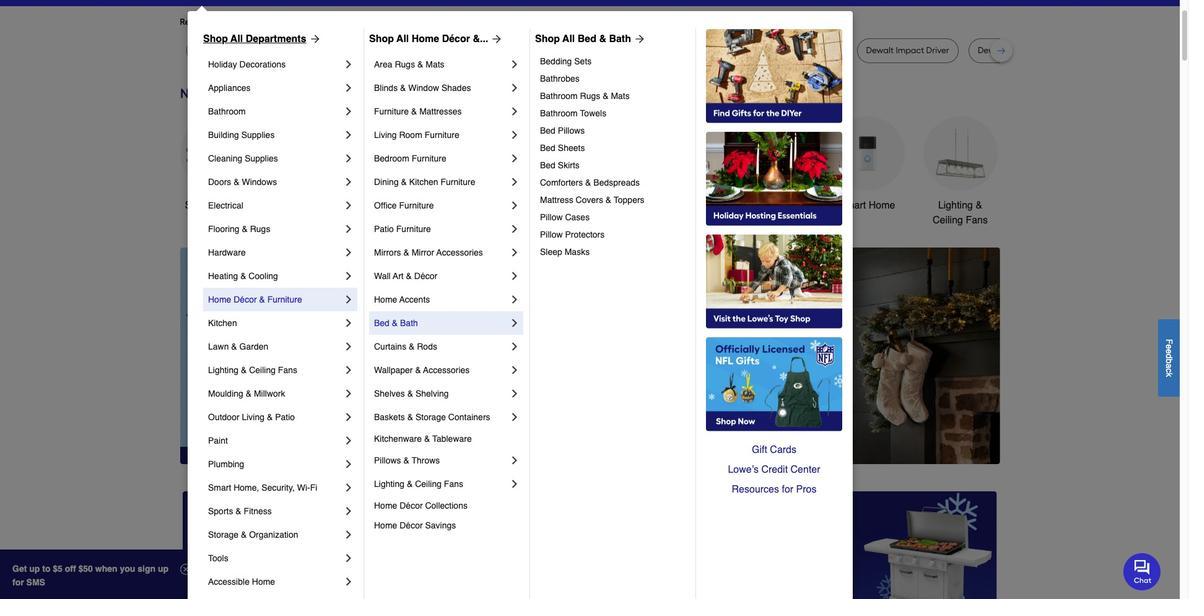 Task type: vqa. For each thing, say whether or not it's contained in the screenshot.
Electrical link
yes



Task type: locate. For each thing, give the bounding box(es) containing it.
shop all bed & bath
[[535, 33, 632, 45]]

plumbing link
[[208, 453, 343, 477]]

resources for pros link
[[707, 480, 843, 500]]

shop for shop all departments
[[203, 33, 228, 45]]

pillow up sleep
[[540, 230, 563, 240]]

kitchen for kitchen
[[208, 319, 237, 328]]

wall art & décor link
[[374, 265, 509, 288]]

0 vertical spatial pillow
[[540, 213, 563, 222]]

sports & fitness
[[208, 507, 272, 517]]

décor up home décor savings
[[400, 501, 423, 511]]

arrow right image up area rugs & mats link
[[489, 33, 503, 45]]

all for bed
[[563, 33, 575, 45]]

home décor & furniture
[[208, 295, 302, 305]]

recommended
[[180, 17, 240, 27]]

drill for dewalt drill bit
[[356, 45, 370, 56]]

up to 35 percent off select small appliances. image
[[461, 492, 720, 600]]

furniture down dining & kitchen furniture
[[399, 201, 434, 211]]

0 vertical spatial supplies
[[242, 130, 275, 140]]

0 horizontal spatial storage
[[208, 531, 239, 540]]

chevron right image for bed & bath "link"
[[509, 317, 521, 330]]

bed & bath
[[374, 319, 418, 328]]

drill bit set
[[588, 45, 630, 56]]

living
[[374, 130, 397, 140], [242, 413, 265, 423]]

holiday hosting essentials. image
[[707, 132, 843, 226]]

0 horizontal spatial bath
[[400, 319, 418, 328]]

for right suggestions
[[390, 17, 401, 27]]

shelves
[[374, 389, 405, 399]]

bit for impact driver bit
[[550, 45, 560, 56]]

chevron right image for the hardware link at the left top of page
[[343, 247, 355, 259]]

up left to
[[29, 565, 40, 575]]

2 e from the top
[[1165, 349, 1175, 354]]

2 vertical spatial lighting
[[374, 480, 405, 490]]

2 you from the left
[[403, 17, 417, 27]]

0 horizontal spatial arrow right image
[[307, 33, 321, 45]]

rugs
[[395, 59, 415, 69], [580, 91, 601, 101], [250, 224, 270, 234]]

cleaning supplies link
[[208, 147, 343, 170]]

0 horizontal spatial up
[[29, 565, 40, 575]]

supplies up 'cleaning supplies'
[[242, 130, 275, 140]]

scroll to item #2 image
[[667, 442, 697, 447]]

decorations down shop all departments link
[[240, 59, 286, 69]]

bathroom towels
[[540, 108, 607, 118]]

f
[[1165, 339, 1175, 345]]

0 horizontal spatial rugs
[[250, 224, 270, 234]]

1 horizontal spatial mats
[[611, 91, 630, 101]]

1 horizontal spatial impact
[[785, 45, 813, 56]]

1 vertical spatial living
[[242, 413, 265, 423]]

décor down mirrors & mirror accessories
[[415, 271, 438, 281]]

3 dewalt from the left
[[867, 45, 894, 56]]

chevron right image for shelves & shelving
[[509, 388, 521, 400]]

impact driver bit
[[494, 45, 560, 56]]

chevron right image for outdoor living & patio link
[[343, 412, 355, 424]]

mirrors & mirror accessories
[[374, 248, 483, 258]]

0 horizontal spatial you
[[293, 17, 307, 27]]

1 drill from the left
[[356, 45, 370, 56]]

bedroom furniture link
[[374, 147, 509, 170]]

0 vertical spatial outdoor
[[647, 200, 682, 211]]

1 horizontal spatial arrow right image
[[632, 33, 646, 45]]

bed for bed & bath
[[374, 319, 390, 328]]

mats up blinds & window shades link
[[426, 59, 445, 69]]

shop all deals
[[185, 200, 249, 211]]

1 horizontal spatial smart
[[840, 200, 867, 211]]

chevron right image for bathroom link to the left
[[343, 105, 355, 118]]

2 horizontal spatial tools
[[685, 200, 708, 211]]

smart home, security, wi-fi link
[[208, 477, 343, 500]]

dewalt for dewalt drill bit
[[326, 45, 353, 56]]

collections
[[425, 501, 468, 511]]

0 vertical spatial rugs
[[395, 59, 415, 69]]

chevron right image for electrical "link"
[[343, 200, 355, 212]]

1 vertical spatial lighting & ceiling fans link
[[208, 359, 343, 382]]

cards
[[771, 445, 797, 456]]

1 horizontal spatial patio
[[374, 224, 394, 234]]

living up the bedroom
[[374, 130, 397, 140]]

tools inside the outdoor tools & equipment
[[685, 200, 708, 211]]

deals
[[224, 200, 249, 211]]

mats for bathroom rugs & mats
[[611, 91, 630, 101]]

mats up bathroom towels 'link'
[[611, 91, 630, 101]]

chevron right image
[[343, 58, 355, 71], [343, 82, 355, 94], [343, 105, 355, 118], [509, 105, 521, 118], [343, 129, 355, 141], [509, 129, 521, 141], [343, 152, 355, 165], [509, 152, 521, 165], [509, 176, 521, 188], [343, 200, 355, 212], [509, 200, 521, 212], [343, 247, 355, 259], [343, 270, 355, 283], [509, 317, 521, 330], [343, 341, 355, 353], [509, 341, 521, 353], [343, 364, 355, 377], [509, 364, 521, 377], [343, 412, 355, 424], [509, 412, 521, 424], [343, 435, 355, 447], [509, 478, 521, 491], [343, 529, 355, 542]]

all for deals
[[211, 200, 221, 211]]

0 vertical spatial smart
[[840, 200, 867, 211]]

0 vertical spatial kitchen
[[410, 177, 438, 187]]

arrow right image
[[489, 33, 503, 45], [632, 33, 646, 45]]

0 horizontal spatial decorations
[[240, 59, 286, 69]]

furniture up dining & kitchen furniture
[[412, 154, 447, 164]]

equipment
[[658, 215, 706, 226]]

tableware
[[433, 434, 472, 444]]

2 vertical spatial lighting & ceiling fans
[[374, 480, 464, 490]]

rugs for bathroom
[[580, 91, 601, 101]]

chevron right image for moulding & millwork
[[343, 388, 355, 400]]

chevron right image
[[509, 58, 521, 71], [509, 82, 521, 94], [343, 176, 355, 188], [343, 223, 355, 236], [509, 223, 521, 236], [509, 247, 521, 259], [509, 270, 521, 283], [343, 294, 355, 306], [509, 294, 521, 306], [343, 317, 355, 330], [343, 388, 355, 400], [509, 388, 521, 400], [509, 455, 521, 467], [343, 459, 355, 471], [343, 482, 355, 495], [343, 506, 355, 518], [343, 553, 355, 565], [343, 576, 355, 589]]

1 pillow from the top
[[540, 213, 563, 222]]

paint
[[208, 436, 228, 446]]

shop down "more suggestions for you" 'link'
[[369, 33, 394, 45]]

get up to 2 free select tools or batteries when you buy 1 with select purchases. image
[[183, 492, 441, 600]]

shop
[[185, 200, 208, 211]]

1 vertical spatial fans
[[278, 366, 297, 376]]

1 vertical spatial accessories
[[423, 366, 470, 376]]

arrow right image inside shop all departments link
[[307, 33, 321, 45]]

bed for bed sheets
[[540, 143, 556, 153]]

bed for bed skirts
[[540, 161, 556, 170]]

1 vertical spatial storage
[[208, 531, 239, 540]]

recommended searches for you
[[180, 17, 307, 27]]

kitchen inside "link"
[[554, 200, 587, 211]]

for inside get up to $5 off $50 when you sign up for sms
[[12, 578, 24, 588]]

0 horizontal spatial shop
[[203, 33, 228, 45]]

0 vertical spatial lighting & ceiling fans
[[933, 200, 989, 226]]

all for departments
[[231, 33, 243, 45]]

1 vertical spatial bath
[[400, 319, 418, 328]]

smart for smart home, security, wi-fi
[[208, 483, 231, 493]]

bed up bed skirts
[[540, 143, 556, 153]]

chevron right image for accessible home
[[343, 576, 355, 589]]

shop all home décor &... link
[[369, 32, 503, 46]]

1 horizontal spatial you
[[403, 17, 417, 27]]

1 horizontal spatial shop
[[369, 33, 394, 45]]

0 vertical spatial mats
[[426, 59, 445, 69]]

chevron right image for the office furniture link
[[509, 200, 521, 212]]

0 vertical spatial decorations
[[240, 59, 286, 69]]

cooling
[[249, 271, 278, 281]]

decorations down christmas
[[470, 215, 523, 226]]

1 vertical spatial outdoor
[[208, 413, 240, 423]]

chevron right image for lighting & ceiling fans link to the left
[[343, 364, 355, 377]]

rugs right area
[[395, 59, 415, 69]]

storage & organization
[[208, 531, 298, 540]]

4 dewalt from the left
[[979, 45, 1006, 56]]

smart inside 'link'
[[208, 483, 231, 493]]

2 impact from the left
[[785, 45, 813, 56]]

all for home
[[397, 33, 409, 45]]

kitchen link
[[208, 312, 343, 335]]

doors
[[208, 177, 231, 187]]

kitchen up pillow cases
[[554, 200, 587, 211]]

shop all home décor &...
[[369, 33, 489, 45]]

1 vertical spatial tools link
[[208, 547, 343, 571]]

bathroom rugs & mats link
[[540, 87, 687, 105]]

4 drill from the left
[[1008, 45, 1023, 56]]

&
[[600, 33, 607, 45], [418, 59, 424, 69], [400, 83, 406, 93], [603, 91, 609, 101], [411, 107, 417, 117], [234, 177, 240, 187], [401, 177, 407, 187], [586, 178, 592, 188], [606, 195, 612, 205], [711, 200, 718, 211], [976, 200, 983, 211], [242, 224, 248, 234], [404, 248, 410, 258], [241, 271, 246, 281], [406, 271, 412, 281], [259, 295, 265, 305], [392, 319, 398, 328], [231, 342, 237, 352], [409, 342, 415, 352], [241, 366, 247, 376], [415, 366, 421, 376], [246, 389, 252, 399], [408, 389, 413, 399], [267, 413, 273, 423], [408, 413, 413, 423], [424, 434, 430, 444], [404, 456, 410, 466], [407, 480, 413, 490], [236, 507, 242, 517], [241, 531, 247, 540]]

décor down home décor collections
[[400, 521, 423, 531]]

supplies up windows
[[245, 154, 278, 164]]

furniture up kitchen link
[[268, 295, 302, 305]]

accessories inside wallpaper & accessories link
[[423, 366, 470, 376]]

shop for shop all bed & bath
[[535, 33, 560, 45]]

gift cards
[[752, 445, 797, 456]]

home décor collections
[[374, 501, 468, 511]]

shop down "recommended"
[[203, 33, 228, 45]]

None search field
[[462, 0, 800, 8]]

1 vertical spatial decorations
[[470, 215, 523, 226]]

outdoor down moulding
[[208, 413, 240, 423]]

1 impact from the left
[[494, 45, 522, 56]]

1 vertical spatial smart
[[208, 483, 231, 493]]

e up b at the bottom right of the page
[[1165, 349, 1175, 354]]

you for more suggestions for you
[[403, 17, 417, 27]]

chevron right image for pillows & throws
[[509, 455, 521, 467]]

1 horizontal spatial lighting
[[374, 480, 405, 490]]

1 vertical spatial kitchen
[[554, 200, 587, 211]]

2 dewalt from the left
[[712, 45, 739, 56]]

sets
[[575, 56, 592, 66]]

baskets & storage containers
[[374, 413, 491, 423]]

1 horizontal spatial storage
[[416, 413, 446, 423]]

pillow protectors link
[[540, 226, 687, 244]]

1 arrow right image from the left
[[489, 33, 503, 45]]

1 vertical spatial lighting & ceiling fans
[[208, 366, 297, 376]]

f e e d b a c k
[[1165, 339, 1175, 377]]

2 shop from the left
[[369, 33, 394, 45]]

chat invite button image
[[1124, 553, 1162, 591]]

chevron right image for kitchen
[[343, 317, 355, 330]]

2 bit from the left
[[550, 45, 560, 56]]

bath up curtains & rods at the bottom
[[400, 319, 418, 328]]

2 horizontal spatial lighting & ceiling fans
[[933, 200, 989, 226]]

1 horizontal spatial rugs
[[395, 59, 415, 69]]

home décor & furniture link
[[208, 288, 343, 312]]

chevron right image for doors & windows
[[343, 176, 355, 188]]

accessories down patio furniture link
[[437, 248, 483, 258]]

supplies for building supplies
[[242, 130, 275, 140]]

living room furniture
[[374, 130, 460, 140]]

2 horizontal spatial fans
[[966, 215, 989, 226]]

1 vertical spatial mats
[[611, 91, 630, 101]]

up right sign on the left bottom
[[158, 565, 169, 575]]

throws
[[412, 456, 440, 466]]

center
[[791, 465, 821, 476]]

bathrobes link
[[540, 70, 687, 87]]

1 you from the left
[[293, 17, 307, 27]]

kitchen down bedroom furniture
[[410, 177, 438, 187]]

pillow for pillow cases
[[540, 213, 563, 222]]

christmas
[[474, 200, 518, 211]]

up
[[29, 565, 40, 575], [158, 565, 169, 575]]

outdoor up equipment
[[647, 200, 682, 211]]

off
[[65, 565, 76, 575]]

0 horizontal spatial ceiling
[[249, 366, 276, 376]]

1 up from the left
[[29, 565, 40, 575]]

pillow down mattress
[[540, 213, 563, 222]]

2 pillow from the top
[[540, 230, 563, 240]]

bed inside "link"
[[374, 319, 390, 328]]

1 horizontal spatial pillows
[[558, 126, 585, 136]]

0 vertical spatial lighting
[[939, 200, 974, 211]]

lawn & garden link
[[208, 335, 343, 359]]

bit for dewalt drill bit set
[[1025, 45, 1035, 56]]

2 horizontal spatial lighting
[[939, 200, 974, 211]]

shelves & shelving
[[374, 389, 449, 399]]

kitchen faucets
[[554, 200, 625, 211]]

2 horizontal spatial lighting & ceiling fans link
[[924, 116, 998, 228]]

bed up bed sheets
[[540, 126, 556, 136]]

chevron right image for building supplies link
[[343, 129, 355, 141]]

arrow right image inside shop all bed & bath link
[[632, 33, 646, 45]]

0 vertical spatial arrow right image
[[307, 33, 321, 45]]

0 vertical spatial accessories
[[437, 248, 483, 258]]

0 horizontal spatial mats
[[426, 59, 445, 69]]

bathroom
[[540, 91, 578, 101], [208, 107, 246, 117], [540, 108, 578, 118], [754, 200, 797, 211]]

lowe's credit center
[[728, 465, 821, 476]]

shop up bedding
[[535, 33, 560, 45]]

0 vertical spatial bath
[[609, 33, 632, 45]]

rods
[[417, 342, 438, 352]]

tools up accessible
[[208, 554, 228, 564]]

chevron right image for bedroom furniture link
[[509, 152, 521, 165]]

1 horizontal spatial outdoor
[[647, 200, 682, 211]]

decorations
[[240, 59, 286, 69], [470, 215, 523, 226]]

0 horizontal spatial impact
[[494, 45, 522, 56]]

2 horizontal spatial rugs
[[580, 91, 601, 101]]

0 vertical spatial patio
[[374, 224, 394, 234]]

chevron right image for wall art & décor
[[509, 270, 521, 283]]

1 horizontal spatial lighting & ceiling fans link
[[374, 473, 509, 496]]

furniture down furniture & mattresses link
[[425, 130, 460, 140]]

dewalt for dewalt impact driver
[[867, 45, 894, 56]]

patio up paint link
[[275, 413, 295, 423]]

chevron right image for smart home, security, wi-fi
[[343, 482, 355, 495]]

garden
[[240, 342, 269, 352]]

pillows down the kitchenware
[[374, 456, 401, 466]]

you inside 'link'
[[403, 17, 417, 27]]

recommended searches for you heading
[[180, 16, 1001, 29]]

you up shop all home décor &...
[[403, 17, 417, 27]]

dewalt for dewalt drill bit set
[[979, 45, 1006, 56]]

1 horizontal spatial driver
[[815, 45, 838, 56]]

chevron right image for paint link
[[343, 435, 355, 447]]

all up bedding sets
[[563, 33, 575, 45]]

pillows up sheets
[[558, 126, 585, 136]]

you left more
[[293, 17, 307, 27]]

2 horizontal spatial driver
[[927, 45, 950, 56]]

security,
[[262, 483, 295, 493]]

3 impact from the left
[[896, 45, 925, 56]]

1 horizontal spatial tools link
[[366, 116, 440, 213]]

storage down the 'sports'
[[208, 531, 239, 540]]

$5
[[53, 565, 63, 575]]

2 horizontal spatial ceiling
[[933, 215, 964, 226]]

rugs up the hardware link at the left top of page
[[250, 224, 270, 234]]

all right shop
[[211, 200, 221, 211]]

1 driver from the left
[[524, 45, 548, 56]]

furniture & mattresses
[[374, 107, 462, 117]]

tools up patio furniture
[[392, 200, 415, 211]]

gift cards link
[[707, 441, 843, 460]]

hardware link
[[208, 241, 343, 265]]

1 horizontal spatial set
[[1037, 45, 1050, 56]]

for down get
[[12, 578, 24, 588]]

décor for home décor & furniture
[[234, 295, 257, 305]]

chevron right image for sports & fitness
[[343, 506, 355, 518]]

2 set from the left
[[1037, 45, 1050, 56]]

kitchenware
[[374, 434, 422, 444]]

1 horizontal spatial bath
[[609, 33, 632, 45]]

tools
[[392, 200, 415, 211], [685, 200, 708, 211], [208, 554, 228, 564]]

2 vertical spatial fans
[[444, 480, 464, 490]]

chevron right image for furniture & mattresses link
[[509, 105, 521, 118]]

0 horizontal spatial pillows
[[374, 456, 401, 466]]

bedding sets link
[[540, 53, 687, 70]]

1 bit from the left
[[372, 45, 382, 56]]

kitchen up lawn
[[208, 319, 237, 328]]

4 bit from the left
[[1025, 45, 1035, 56]]

2 horizontal spatial impact
[[896, 45, 925, 56]]

decorations for holiday
[[240, 59, 286, 69]]

bed left skirts
[[540, 161, 556, 170]]

1 horizontal spatial decorations
[[470, 215, 523, 226]]

patio down office
[[374, 224, 394, 234]]

chevron right image for living room furniture link
[[509, 129, 521, 141]]

0 horizontal spatial arrow right image
[[489, 33, 503, 45]]

1 dewalt from the left
[[326, 45, 353, 56]]

1 vertical spatial pillows
[[374, 456, 401, 466]]

all up area rugs & mats
[[397, 33, 409, 45]]

1 vertical spatial rugs
[[580, 91, 601, 101]]

1 horizontal spatial up
[[158, 565, 169, 575]]

storage up kitchenware & tableware
[[416, 413, 446, 423]]

2 arrow right image from the left
[[632, 33, 646, 45]]

all down recommended searches for you
[[231, 33, 243, 45]]

2 vertical spatial ceiling
[[415, 480, 442, 490]]

flooring & rugs
[[208, 224, 270, 234]]

0 horizontal spatial outdoor
[[208, 413, 240, 423]]

rugs up towels
[[580, 91, 601, 101]]

1 shop from the left
[[203, 33, 228, 45]]

bed up curtains
[[374, 319, 390, 328]]

kitchenware & tableware
[[374, 434, 472, 444]]

arrow right image
[[307, 33, 321, 45], [978, 356, 990, 369]]

comforters & bedspreads link
[[540, 174, 687, 192]]

set
[[617, 45, 630, 56], [1037, 45, 1050, 56]]

sports & fitness link
[[208, 500, 343, 524]]

3 shop from the left
[[535, 33, 560, 45]]

0 horizontal spatial patio
[[275, 413, 295, 423]]

smart home link
[[831, 116, 905, 213]]

home décor collections link
[[374, 496, 521, 516]]

e up d
[[1165, 345, 1175, 349]]

0 horizontal spatial lighting
[[208, 366, 239, 376]]

outdoor inside the outdoor tools & equipment
[[647, 200, 682, 211]]

1 vertical spatial supplies
[[245, 154, 278, 164]]

smart
[[840, 200, 867, 211], [208, 483, 231, 493]]

tools up equipment
[[685, 200, 708, 211]]

1 vertical spatial pillow
[[540, 230, 563, 240]]

bed down recommended searches for you heading
[[578, 33, 597, 45]]

accessories up shelves & shelving link
[[423, 366, 470, 376]]

arrow right image right drill bit set
[[632, 33, 646, 45]]

outdoor
[[647, 200, 682, 211], [208, 413, 240, 423]]

ceiling
[[933, 215, 964, 226], [249, 366, 276, 376], [415, 480, 442, 490]]

0 vertical spatial tools link
[[366, 116, 440, 213]]

moulding & millwork
[[208, 389, 285, 399]]

1 horizontal spatial arrow right image
[[978, 356, 990, 369]]

holiday
[[208, 59, 237, 69]]

accessories
[[437, 248, 483, 258], [423, 366, 470, 376]]

chevron right image for flooring & rugs
[[343, 223, 355, 236]]

1 vertical spatial lighting
[[208, 366, 239, 376]]

chevron right image for 'curtains & rods' link
[[509, 341, 521, 353]]

3 drill from the left
[[741, 45, 756, 56]]

2 driver from the left
[[815, 45, 838, 56]]

wallpaper & accessories link
[[374, 359, 509, 382]]

living down moulding & millwork
[[242, 413, 265, 423]]

décor down 'heating & cooling'
[[234, 295, 257, 305]]

arrow right image inside shop all home décor &... link
[[489, 33, 503, 45]]

patio
[[374, 224, 394, 234], [275, 413, 295, 423]]

2 vertical spatial kitchen
[[208, 319, 237, 328]]

bath up drill bit set
[[609, 33, 632, 45]]

& inside "link"
[[392, 319, 398, 328]]

0 horizontal spatial set
[[617, 45, 630, 56]]

chevron right image for blinds & window shades
[[509, 82, 521, 94]]



Task type: describe. For each thing, give the bounding box(es) containing it.
home,
[[234, 483, 259, 493]]

0 horizontal spatial tools link
[[208, 547, 343, 571]]

75 percent off all artificial christmas trees, holiday lights and more. image
[[400, 248, 1001, 465]]

mattress covers & toppers
[[540, 195, 645, 205]]

chevron right image for dining & kitchen furniture link
[[509, 176, 521, 188]]

bathroom inside 'link'
[[540, 108, 578, 118]]

mats for area rugs & mats
[[426, 59, 445, 69]]

area rugs & mats link
[[374, 53, 509, 76]]

get up to $5 off $50 when you sign up for sms
[[12, 565, 169, 588]]

blinds
[[374, 83, 398, 93]]

accessible
[[208, 578, 250, 588]]

1 horizontal spatial kitchen
[[410, 177, 438, 187]]

1 vertical spatial arrow right image
[[978, 356, 990, 369]]

mirrors
[[374, 248, 401, 258]]

millwork
[[254, 389, 285, 399]]

2 vertical spatial lighting & ceiling fans link
[[374, 473, 509, 496]]

k
[[1165, 373, 1175, 377]]

d
[[1165, 354, 1175, 359]]

windows
[[242, 177, 277, 187]]

0 horizontal spatial tools
[[208, 554, 228, 564]]

0 vertical spatial storage
[[416, 413, 446, 423]]

bed pillows
[[540, 126, 585, 136]]

chevron right image for tools
[[343, 553, 355, 565]]

dewalt drill bit
[[326, 45, 382, 56]]

storage & organization link
[[208, 524, 343, 547]]

heating & cooling link
[[208, 265, 343, 288]]

living room furniture link
[[374, 123, 509, 147]]

drill for dewalt drill
[[741, 45, 756, 56]]

0 vertical spatial fans
[[966, 215, 989, 226]]

lawn
[[208, 342, 229, 352]]

resources
[[732, 485, 780, 496]]

& inside the outdoor tools & equipment
[[711, 200, 718, 211]]

arrow right image for shop all bed & bath
[[632, 33, 646, 45]]

decorations for christmas
[[470, 215, 523, 226]]

0 horizontal spatial fans
[[278, 366, 297, 376]]

sleep
[[540, 247, 563, 257]]

new deals every day during 25 days of deals image
[[180, 83, 1001, 104]]

pros
[[797, 485, 817, 496]]

chevron right image for 'cleaning supplies' link
[[343, 152, 355, 165]]

dining & kitchen furniture link
[[374, 170, 509, 194]]

chevron right image for lighting & ceiling fans link to the bottom
[[509, 478, 521, 491]]

fitness
[[244, 507, 272, 517]]

fi
[[310, 483, 318, 493]]

3 bit from the left
[[605, 45, 615, 56]]

bedspreads
[[594, 178, 640, 188]]

chevron right image for patio furniture
[[509, 223, 521, 236]]

sleep masks link
[[540, 244, 687, 261]]

suggestions
[[339, 17, 388, 27]]

baskets & storage containers link
[[374, 406, 509, 429]]

mirrors & mirror accessories link
[[374, 241, 509, 265]]

up to 30 percent off select grills and accessories. image
[[739, 492, 998, 600]]

get
[[12, 565, 27, 575]]

lowe's
[[728, 465, 759, 476]]

mirror
[[412, 248, 435, 258]]

0 vertical spatial living
[[374, 130, 397, 140]]

patio furniture link
[[374, 218, 509, 241]]

chevron right image for home décor & furniture
[[343, 294, 355, 306]]

you for recommended searches for you
[[293, 17, 307, 27]]

0 horizontal spatial lighting & ceiling fans
[[208, 366, 297, 376]]

décor for home décor collections
[[400, 501, 423, 511]]

visit the lowe's toy shop. image
[[707, 235, 843, 329]]

kitchenware & tableware link
[[374, 429, 521, 449]]

rugs for area
[[395, 59, 415, 69]]

when
[[95, 565, 118, 575]]

pillow protectors
[[540, 230, 605, 240]]

drill for dewalt drill bit set
[[1008, 45, 1023, 56]]

holiday decorations
[[208, 59, 286, 69]]

2 up from the left
[[158, 565, 169, 575]]

shop all departments
[[203, 33, 307, 45]]

outdoor for outdoor living & patio
[[208, 413, 240, 423]]

wall art & décor
[[374, 271, 438, 281]]

pillows & throws link
[[374, 449, 509, 473]]

1 horizontal spatial bathroom link
[[738, 116, 812, 213]]

outdoor for outdoor tools & equipment
[[647, 200, 682, 211]]

cases
[[566, 213, 590, 222]]

officially licensed n f l gifts. shop now. image
[[707, 338, 843, 432]]

curtains & rods link
[[374, 335, 509, 359]]

shop these last-minute gifts. $99 or less. quantities are limited and won't last. image
[[180, 248, 380, 465]]

bed skirts link
[[540, 157, 687, 174]]

baskets
[[374, 413, 405, 423]]

2 drill from the left
[[588, 45, 603, 56]]

&...
[[473, 33, 489, 45]]

arrow left image
[[411, 356, 423, 369]]

smart home, security, wi-fi
[[208, 483, 318, 493]]

bedding
[[540, 56, 572, 66]]

1 set from the left
[[617, 45, 630, 56]]

for left pros
[[782, 485, 794, 496]]

0 horizontal spatial living
[[242, 413, 265, 423]]

& inside lighting & ceiling fans
[[976, 200, 983, 211]]

office
[[374, 201, 397, 211]]

kitchen faucets link
[[552, 116, 626, 213]]

more suggestions for you
[[317, 17, 417, 27]]

area rugs & mats
[[374, 59, 445, 69]]

chevron right image for heating & cooling link
[[343, 270, 355, 283]]

driver for impact driver
[[815, 45, 838, 56]]

for up departments
[[280, 17, 291, 27]]

impact driver
[[785, 45, 838, 56]]

covers
[[576, 195, 604, 205]]

0 vertical spatial ceiling
[[933, 215, 964, 226]]

0 horizontal spatial lighting & ceiling fans link
[[208, 359, 343, 382]]

office furniture link
[[374, 194, 509, 218]]

dewalt drill bit set
[[979, 45, 1050, 56]]

room
[[399, 130, 423, 140]]

building supplies
[[208, 130, 275, 140]]

décor left &... at the left
[[442, 33, 470, 45]]

chevron right image for holiday decorations link
[[343, 58, 355, 71]]

décor for home décor savings
[[400, 521, 423, 531]]

bedroom
[[374, 154, 410, 164]]

1 horizontal spatial tools
[[392, 200, 415, 211]]

0 vertical spatial pillows
[[558, 126, 585, 136]]

towels
[[580, 108, 607, 118]]

c
[[1165, 369, 1175, 373]]

furniture up mirror
[[397, 224, 431, 234]]

find gifts for the diyer. image
[[707, 29, 843, 123]]

impact for impact driver
[[785, 45, 813, 56]]

outdoor living & patio
[[208, 413, 295, 423]]

bedding sets
[[540, 56, 592, 66]]

sheets
[[558, 143, 585, 153]]

bed for bed pillows
[[540, 126, 556, 136]]

arrow right image for shop all home décor &...
[[489, 33, 503, 45]]

dining
[[374, 177, 399, 187]]

scroll to item #4 element
[[726, 441, 759, 449]]

shop for shop all home décor &...
[[369, 33, 394, 45]]

outdoor tools & equipment link
[[645, 116, 719, 228]]

3 driver from the left
[[927, 45, 950, 56]]

chevron right image for baskets & storage containers link
[[509, 412, 521, 424]]

2 vertical spatial rugs
[[250, 224, 270, 234]]

furniture down bedroom furniture link
[[441, 177, 476, 187]]

dewalt for dewalt drill
[[712, 45, 739, 56]]

flooring & rugs link
[[208, 218, 343, 241]]

supplies for cleaning supplies
[[245, 154, 278, 164]]

kitchen for kitchen faucets
[[554, 200, 587, 211]]

chevron right image for plumbing
[[343, 459, 355, 471]]

accessories inside "mirrors & mirror accessories" link
[[437, 248, 483, 258]]

driver for impact driver bit
[[524, 45, 548, 56]]

impact for impact driver bit
[[494, 45, 522, 56]]

chevron right image for mirrors & mirror accessories
[[509, 247, 521, 259]]

chevron right image for wallpaper & accessories link
[[509, 364, 521, 377]]

home décor savings
[[374, 521, 456, 531]]

cleaning supplies
[[208, 154, 278, 164]]

chevron right image for storage & organization link
[[343, 529, 355, 542]]

0 horizontal spatial bathroom link
[[208, 100, 343, 123]]

smart for smart home
[[840, 200, 867, 211]]

paint link
[[208, 429, 343, 453]]

chevron right image for 'appliances' link
[[343, 82, 355, 94]]

shop all deals link
[[180, 116, 254, 213]]

bath inside "link"
[[400, 319, 418, 328]]

bit for dewalt drill bit
[[372, 45, 382, 56]]

furniture down blinds on the top
[[374, 107, 409, 117]]

1 vertical spatial patio
[[275, 413, 295, 423]]

pillows & throws
[[374, 456, 440, 466]]

scroll to item #5 image
[[759, 442, 788, 447]]

cleaning
[[208, 154, 242, 164]]

chevron right image for area rugs & mats
[[509, 58, 521, 71]]

bathrobes
[[540, 74, 580, 84]]

chevron right image for home accents
[[509, 294, 521, 306]]

$50
[[78, 565, 93, 575]]

for inside 'link'
[[390, 17, 401, 27]]

plumbing
[[208, 460, 244, 470]]

curtains
[[374, 342, 407, 352]]

smart home
[[840, 200, 896, 211]]

1 e from the top
[[1165, 345, 1175, 349]]

1 horizontal spatial ceiling
[[415, 480, 442, 490]]

blinds & window shades link
[[374, 76, 509, 100]]

to
[[42, 565, 50, 575]]

pillow for pillow protectors
[[540, 230, 563, 240]]

chevron right image for "lawn & garden" link
[[343, 341, 355, 353]]

1 horizontal spatial fans
[[444, 480, 464, 490]]

scroll to item #3 image
[[697, 442, 726, 447]]

wall
[[374, 271, 391, 281]]

1 horizontal spatial lighting & ceiling fans
[[374, 480, 464, 490]]

sms
[[26, 578, 45, 588]]



